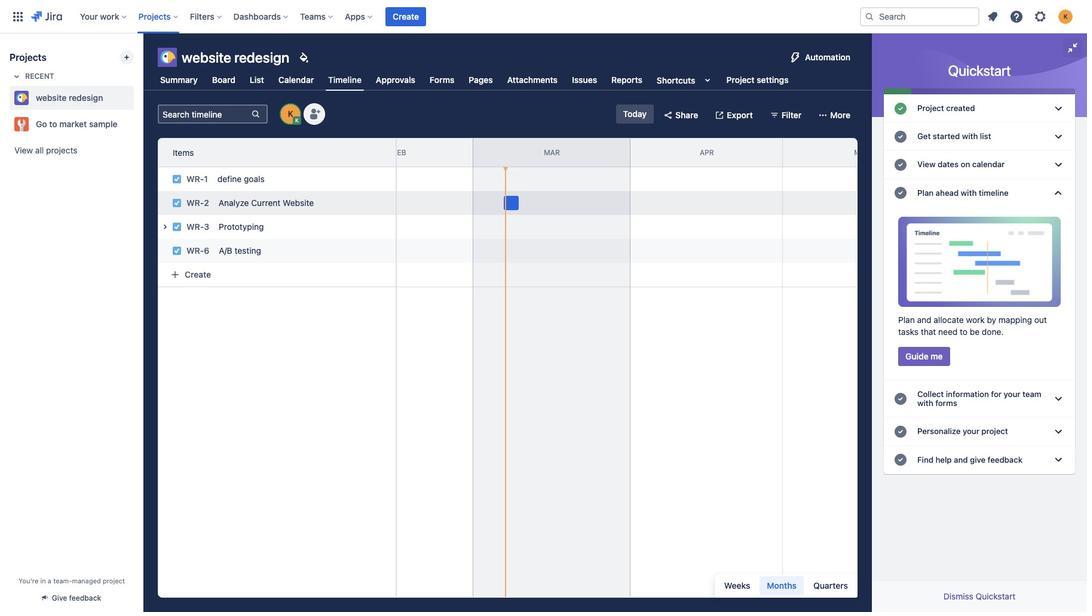 Task type: locate. For each thing, give the bounding box(es) containing it.
checked image inside the plan ahead with timeline dropdown button
[[893, 186, 908, 200]]

to right go at the top of the page
[[49, 119, 57, 129]]

create button inside primary element
[[386, 7, 426, 26]]

chevron image
[[1051, 101, 1066, 116], [1051, 158, 1066, 172], [1051, 392, 1066, 406], [1051, 453, 1066, 467]]

1 add to starred image from the top
[[130, 91, 145, 105]]

projects up recent on the top of page
[[10, 52, 46, 63]]

your inside personalize your project dropdown button
[[963, 427, 979, 436]]

personalize your project button
[[884, 418, 1075, 446]]

find
[[917, 455, 934, 465]]

0 horizontal spatial and
[[917, 315, 931, 325]]

checked image for plan
[[893, 186, 908, 200]]

create button right apps popup button
[[386, 7, 426, 26]]

task image left wr-3 link
[[172, 222, 182, 232]]

projects
[[138, 11, 171, 21], [10, 52, 46, 63]]

1 vertical spatial create
[[185, 270, 211, 280]]

project settings link
[[724, 69, 791, 91]]

wr- down wr-2 link
[[186, 222, 204, 232]]

wr- for 1
[[186, 174, 204, 184]]

task image left wr-2 link
[[172, 198, 182, 208]]

checked image
[[893, 130, 908, 144], [893, 158, 908, 172], [893, 186, 908, 200], [893, 453, 908, 467]]

feedback inside button
[[69, 594, 101, 603]]

wr- up wr-2 link
[[186, 174, 204, 184]]

checked image inside view dates on calendar dropdown button
[[893, 158, 908, 172]]

apps button
[[341, 7, 377, 26]]

started
[[933, 132, 960, 141]]

project left settings
[[726, 75, 755, 85]]

4 wr- from the top
[[186, 246, 204, 256]]

create right apps popup button
[[393, 11, 419, 21]]

plan for plan and allocate work by mapping out tasks that need to be done.
[[898, 315, 915, 325]]

1 column header from the left
[[11, 139, 168, 167]]

1 horizontal spatial project
[[982, 427, 1008, 436]]

apr
[[700, 148, 714, 157]]

plan
[[917, 188, 934, 198], [898, 315, 915, 325]]

items row group
[[158, 138, 396, 167]]

create button
[[386, 7, 426, 26], [158, 263, 396, 286]]

quickstart up project created dropdown button
[[948, 62, 1011, 79]]

1 vertical spatial quickstart
[[976, 592, 1016, 602]]

checked image inside project created dropdown button
[[893, 101, 908, 116]]

with left list
[[962, 132, 978, 141]]

tab list
[[151, 69, 798, 91]]

checked image for view
[[893, 158, 908, 172]]

0 vertical spatial create
[[393, 11, 419, 21]]

website up board
[[182, 49, 231, 66]]

wr-2 link
[[186, 198, 209, 208]]

row group containing wr-1
[[152, 167, 396, 287]]

1 vertical spatial chevron image
[[1051, 186, 1066, 200]]

create down wr-6 link
[[185, 270, 211, 280]]

3 wr- from the top
[[186, 222, 204, 232]]

cell containing wr-3
[[158, 215, 396, 239]]

website redesign up board
[[182, 49, 289, 66]]

create project image
[[122, 53, 131, 62]]

task image for wr-6
[[172, 246, 182, 256]]

checked image left dates
[[893, 158, 908, 172]]

2 column header from the left
[[168, 139, 326, 167]]

weeks
[[724, 581, 750, 591]]

forms
[[935, 399, 957, 408]]

0 horizontal spatial feedback
[[69, 594, 101, 603]]

1 horizontal spatial projects
[[138, 11, 171, 21]]

shortcuts button
[[654, 69, 717, 91]]

view all projects link
[[10, 140, 134, 161]]

1 vertical spatial with
[[961, 188, 977, 198]]

checked image left personalize
[[893, 425, 908, 439]]

3 chevron image from the top
[[1051, 392, 1066, 406]]

with
[[962, 132, 978, 141], [961, 188, 977, 198], [917, 399, 933, 408]]

1 vertical spatial feedback
[[69, 594, 101, 603]]

summary
[[160, 75, 198, 85]]

by
[[987, 315, 996, 325]]

1 vertical spatial website
[[36, 93, 67, 103]]

1 checked image from the top
[[893, 101, 908, 116]]

row down goals
[[152, 188, 396, 215]]

settings
[[757, 75, 789, 85]]

wr- down "wr-1"
[[186, 198, 204, 208]]

1 task image from the top
[[172, 175, 182, 184]]

project inside tab list
[[726, 75, 755, 85]]

project right managed at the bottom
[[103, 577, 125, 585]]

1 horizontal spatial and
[[954, 455, 968, 465]]

0 vertical spatial view
[[14, 145, 33, 155]]

forms link
[[427, 69, 457, 91]]

chevron image
[[1051, 130, 1066, 144], [1051, 186, 1066, 200], [1051, 425, 1066, 439]]

you're
[[19, 577, 38, 585]]

go
[[36, 119, 47, 129]]

website redesign up the market
[[36, 93, 103, 103]]

cell
[[158, 215, 396, 239]]

0 horizontal spatial website
[[36, 93, 67, 103]]

0 horizontal spatial your
[[963, 427, 979, 436]]

and up that
[[917, 315, 931, 325]]

1 vertical spatial task image
[[172, 222, 182, 232]]

1 horizontal spatial your
[[1004, 390, 1020, 399]]

feedback
[[988, 455, 1023, 465], [69, 594, 101, 603]]

may
[[854, 148, 869, 157]]

view for view dates on calendar
[[917, 160, 936, 169]]

1 horizontal spatial view
[[917, 160, 936, 169]]

column header down 'go to market sample'
[[11, 139, 168, 167]]

2 vertical spatial chevron image
[[1051, 425, 1066, 439]]

get started with list
[[917, 132, 991, 141]]

0 vertical spatial task image
[[172, 175, 182, 184]]

checked image for find
[[893, 453, 908, 467]]

chevron image inside view dates on calendar dropdown button
[[1051, 158, 1066, 172]]

task image
[[172, 198, 182, 208], [172, 222, 182, 232]]

row containing wr-2
[[152, 188, 396, 215]]

2 add to starred image from the top
[[130, 117, 145, 131]]

checked image inside get started with list dropdown button
[[893, 130, 908, 144]]

row containing wr-3
[[152, 212, 396, 239]]

2 task image from the top
[[172, 246, 182, 256]]

row group
[[152, 167, 396, 287]]

plan left ahead
[[917, 188, 934, 198]]

with left forms
[[917, 399, 933, 408]]

progress bar
[[884, 88, 1075, 94]]

view all projects
[[14, 145, 77, 155]]

project for project created
[[917, 103, 944, 113]]

4 checked image from the top
[[893, 453, 908, 467]]

dismiss quickstart
[[944, 592, 1016, 602]]

0 vertical spatial project
[[726, 75, 755, 85]]

wr-6
[[186, 246, 209, 256]]

redesign up list
[[234, 49, 289, 66]]

to left be
[[960, 327, 968, 337]]

0 vertical spatial projects
[[138, 11, 171, 21]]

column header up define goals
[[168, 139, 326, 167]]

team-
[[53, 577, 72, 585]]

chevron image for collect information for your team with forms
[[1051, 392, 1066, 406]]

with inside collect information for your team with forms
[[917, 399, 933, 408]]

0 horizontal spatial project
[[103, 577, 125, 585]]

help
[[936, 455, 952, 465]]

1 vertical spatial project
[[917, 103, 944, 113]]

export button
[[710, 106, 760, 125]]

1 horizontal spatial create
[[393, 11, 419, 21]]

list
[[250, 75, 264, 85]]

1 vertical spatial work
[[966, 315, 985, 325]]

1 vertical spatial checked image
[[893, 392, 908, 406]]

project up find help and give feedback dropdown button
[[982, 427, 1008, 436]]

approvals
[[376, 75, 415, 85]]

project up get
[[917, 103, 944, 113]]

jira image
[[31, 9, 62, 24], [31, 9, 62, 24]]

view inside dropdown button
[[917, 160, 936, 169]]

task image left 'wr-1' link
[[172, 175, 182, 184]]

your right for
[[1004, 390, 1020, 399]]

today button
[[616, 105, 654, 124]]

0 vertical spatial website
[[182, 49, 231, 66]]

more
[[830, 110, 850, 120]]

add to starred image for website redesign
[[130, 91, 145, 105]]

add to starred image
[[130, 91, 145, 105], [130, 117, 145, 131]]

1 vertical spatial task image
[[172, 246, 182, 256]]

0 vertical spatial and
[[917, 315, 931, 325]]

need
[[938, 327, 958, 337]]

chevron image inside personalize your project dropdown button
[[1051, 425, 1066, 439]]

0 vertical spatial your
[[1004, 390, 1020, 399]]

chevron image for find help and give feedback
[[1051, 453, 1066, 467]]

project inside dropdown button
[[917, 103, 944, 113]]

create button down testing
[[158, 263, 396, 286]]

0 vertical spatial plan
[[917, 188, 934, 198]]

share button
[[659, 106, 705, 125]]

checked image for get
[[893, 130, 908, 144]]

1 vertical spatial website redesign
[[36, 93, 103, 103]]

1 vertical spatial your
[[963, 427, 979, 436]]

website redesign link
[[10, 86, 129, 110]]

project created
[[917, 103, 975, 113]]

website down recent on the top of page
[[36, 93, 67, 103]]

0 vertical spatial add to starred image
[[130, 91, 145, 105]]

task image left wr-6 link
[[172, 246, 182, 256]]

1 vertical spatial project
[[103, 577, 125, 585]]

teams
[[300, 11, 326, 21]]

1 wr- from the top
[[186, 174, 204, 184]]

1 horizontal spatial website redesign
[[182, 49, 289, 66]]

months
[[767, 581, 797, 591]]

me
[[931, 351, 943, 362]]

1 vertical spatial to
[[960, 327, 968, 337]]

filters button
[[186, 7, 226, 26]]

collect information for your team with forms
[[917, 390, 1041, 408]]

wr- down wr-3 link
[[186, 246, 204, 256]]

3 checked image from the top
[[893, 425, 908, 439]]

wr- for 3
[[186, 222, 204, 232]]

task image for wr-2
[[172, 198, 182, 208]]

0 horizontal spatial projects
[[10, 52, 46, 63]]

0 vertical spatial checked image
[[893, 101, 908, 116]]

quarters button
[[806, 577, 855, 596]]

0 horizontal spatial create
[[185, 270, 211, 280]]

current
[[251, 198, 280, 208]]

mar
[[544, 148, 560, 157]]

1 checked image from the top
[[893, 130, 908, 144]]

to inside plan and allocate work by mapping out tasks that need to be done.
[[960, 327, 968, 337]]

dashboards
[[233, 11, 281, 21]]

export
[[727, 110, 753, 120]]

website
[[182, 49, 231, 66], [36, 93, 67, 103]]

projects
[[46, 145, 77, 155]]

plan inside plan and allocate work by mapping out tasks that need to be done.
[[898, 315, 915, 325]]

a/b testing
[[219, 246, 261, 256]]

0 vertical spatial work
[[100, 11, 119, 21]]

add to starred image right sample
[[130, 117, 145, 131]]

define goals
[[217, 174, 265, 184]]

group
[[717, 577, 855, 596]]

0 horizontal spatial to
[[49, 119, 57, 129]]

view left all
[[14, 145, 33, 155]]

checked image inside personalize your project dropdown button
[[893, 425, 908, 439]]

and inside plan and allocate work by mapping out tasks that need to be done.
[[917, 315, 931, 325]]

website
[[283, 198, 314, 208]]

show child issues image
[[158, 220, 172, 234]]

2 checked image from the top
[[893, 392, 908, 406]]

1 task image from the top
[[172, 198, 182, 208]]

0 horizontal spatial work
[[100, 11, 119, 21]]

create
[[393, 11, 419, 21], [185, 270, 211, 280]]

pages link
[[466, 69, 495, 91]]

1 horizontal spatial feedback
[[988, 455, 1023, 465]]

website redesign
[[182, 49, 289, 66], [36, 93, 103, 103]]

with right ahead
[[961, 188, 977, 198]]

redesign up 'go to market sample'
[[69, 93, 103, 103]]

2 chevron image from the top
[[1051, 186, 1066, 200]]

1 horizontal spatial plan
[[917, 188, 934, 198]]

feedback down managed at the bottom
[[69, 594, 101, 603]]

0 vertical spatial redesign
[[234, 49, 289, 66]]

2 task image from the top
[[172, 222, 182, 232]]

0 vertical spatial task image
[[172, 198, 182, 208]]

view dates on calendar
[[917, 160, 1005, 169]]

3 chevron image from the top
[[1051, 425, 1066, 439]]

0 vertical spatial feedback
[[988, 455, 1023, 465]]

column header
[[11, 139, 168, 167], [168, 139, 326, 167]]

and left "give"
[[954, 455, 968, 465]]

4 chevron image from the top
[[1051, 453, 1066, 467]]

wr-3 link
[[186, 222, 209, 232]]

banner
[[0, 0, 1087, 33]]

2 wr- from the top
[[186, 198, 204, 208]]

checked image inside collect information for your team with forms dropdown button
[[893, 392, 908, 406]]

with for started
[[962, 132, 978, 141]]

projects up sidebar navigation icon
[[138, 11, 171, 21]]

0 vertical spatial project
[[982, 427, 1008, 436]]

checked image left ahead
[[893, 186, 908, 200]]

wr- for 2
[[186, 198, 204, 208]]

row
[[152, 188, 396, 215], [152, 212, 396, 239], [152, 236, 396, 263], [158, 263, 396, 287]]

1 horizontal spatial project
[[917, 103, 944, 113]]

information
[[946, 390, 989, 399]]

checked image
[[893, 101, 908, 116], [893, 392, 908, 406], [893, 425, 908, 439]]

chevron image inside find help and give feedback dropdown button
[[1051, 453, 1066, 467]]

guide me
[[905, 351, 943, 362]]

2 vertical spatial checked image
[[893, 425, 908, 439]]

row down prototyping
[[152, 236, 396, 263]]

set project background image
[[297, 50, 311, 65]]

0 vertical spatial website redesign
[[182, 49, 289, 66]]

0 horizontal spatial project
[[726, 75, 755, 85]]

create inside primary element
[[393, 11, 419, 21]]

3 checked image from the top
[[893, 186, 908, 200]]

1 vertical spatial add to starred image
[[130, 117, 145, 131]]

work right your
[[100, 11, 119, 21]]

quickstart right dismiss
[[976, 592, 1016, 602]]

and inside dropdown button
[[954, 455, 968, 465]]

1 horizontal spatial redesign
[[234, 49, 289, 66]]

appswitcher icon image
[[11, 9, 25, 24]]

mapping
[[999, 315, 1032, 325]]

your up find help and give feedback
[[963, 427, 979, 436]]

1 horizontal spatial work
[[966, 315, 985, 325]]

plan up tasks
[[898, 315, 915, 325]]

0 horizontal spatial plan
[[898, 315, 915, 325]]

checked image inside find help and give feedback dropdown button
[[893, 453, 908, 467]]

chevron image for list
[[1051, 130, 1066, 144]]

0 horizontal spatial redesign
[[69, 93, 103, 103]]

notifications image
[[986, 9, 1000, 24]]

0 horizontal spatial view
[[14, 145, 33, 155]]

plan inside dropdown button
[[917, 188, 934, 198]]

feb
[[393, 148, 406, 157]]

1 chevron image from the top
[[1051, 101, 1066, 116]]

feedback right "give"
[[988, 455, 1023, 465]]

automation image
[[788, 50, 803, 65]]

market
[[59, 119, 87, 129]]

1 vertical spatial plan
[[898, 315, 915, 325]]

automation
[[805, 52, 850, 62]]

2 chevron image from the top
[[1051, 158, 1066, 172]]

project
[[982, 427, 1008, 436], [103, 577, 125, 585]]

wr-2
[[186, 198, 209, 208]]

1 vertical spatial projects
[[10, 52, 46, 63]]

allocate
[[934, 315, 964, 325]]

a/b
[[219, 246, 232, 256]]

0 vertical spatial chevron image
[[1051, 130, 1066, 144]]

plan for plan ahead with timeline
[[917, 188, 934, 198]]

checked image left project created in the right of the page
[[893, 101, 908, 116]]

1 horizontal spatial to
[[960, 327, 968, 337]]

0 vertical spatial create button
[[386, 7, 426, 26]]

1 vertical spatial create button
[[158, 263, 396, 286]]

primary element
[[7, 0, 850, 33]]

checked image left find
[[893, 453, 908, 467]]

board
[[212, 75, 235, 85]]

0 vertical spatial with
[[962, 132, 978, 141]]

out
[[1034, 315, 1047, 325]]

checked image left collect at the bottom
[[893, 392, 908, 406]]

1 chevron image from the top
[[1051, 130, 1066, 144]]

view left dates
[[917, 160, 936, 169]]

plan ahead with timeline
[[917, 188, 1009, 198]]

Search field
[[860, 7, 980, 26]]

checked image left get
[[893, 130, 908, 144]]

1 horizontal spatial website
[[182, 49, 231, 66]]

chevron image for timeline
[[1051, 186, 1066, 200]]

row down analyze current website
[[152, 212, 396, 239]]

1 vertical spatial view
[[917, 160, 936, 169]]

2 vertical spatial with
[[917, 399, 933, 408]]

add to starred image down sidebar navigation icon
[[130, 91, 145, 105]]

quickstart
[[948, 62, 1011, 79], [976, 592, 1016, 602]]

2 checked image from the top
[[893, 158, 908, 172]]

task image
[[172, 175, 182, 184], [172, 246, 182, 256]]

work inside dropdown button
[[100, 11, 119, 21]]

work up be
[[966, 315, 985, 325]]

1 vertical spatial and
[[954, 455, 968, 465]]



Task type: describe. For each thing, give the bounding box(es) containing it.
attachments
[[507, 75, 558, 85]]

project inside dropdown button
[[982, 427, 1008, 436]]

row down testing
[[158, 263, 396, 287]]

your inside collect information for your team with forms
[[1004, 390, 1020, 399]]

calendar link
[[276, 69, 316, 91]]

approvals link
[[373, 69, 418, 91]]

sample
[[89, 119, 117, 129]]

team
[[1023, 390, 1041, 399]]

teams button
[[296, 7, 338, 26]]

months button
[[760, 577, 804, 596]]

minimize image
[[1066, 41, 1080, 55]]

give
[[970, 455, 986, 465]]

personalize
[[917, 427, 961, 436]]

pages
[[469, 75, 493, 85]]

wr-1 link
[[186, 174, 208, 184]]

done.
[[982, 327, 1004, 337]]

quarters
[[813, 581, 848, 591]]

get started with list button
[[884, 123, 1075, 151]]

your profile and settings image
[[1058, 9, 1073, 24]]

be
[[970, 327, 980, 337]]

filter button
[[765, 106, 809, 125]]

summary link
[[158, 69, 200, 91]]

goals
[[244, 174, 265, 184]]

weeks button
[[717, 577, 757, 596]]

1 vertical spatial redesign
[[69, 93, 103, 103]]

today
[[623, 109, 647, 119]]

guide
[[905, 351, 929, 362]]

row containing wr-6
[[152, 236, 396, 263]]

personalize your project
[[917, 427, 1008, 436]]

add people image
[[307, 107, 322, 121]]

in
[[40, 577, 46, 585]]

checked image for project
[[893, 101, 908, 116]]

list
[[980, 132, 991, 141]]

collect information for your team with forms button
[[884, 381, 1075, 418]]

wr-1
[[186, 174, 208, 184]]

project settings
[[726, 75, 789, 85]]

give
[[52, 594, 67, 603]]

guide me button
[[898, 347, 950, 366]]

give feedback
[[52, 594, 101, 603]]

give feedback button
[[35, 589, 108, 608]]

list link
[[247, 69, 266, 91]]

0 vertical spatial quickstart
[[948, 62, 1011, 79]]

reports
[[611, 75, 642, 85]]

filters
[[190, 11, 214, 21]]

wr- for 6
[[186, 246, 204, 256]]

chevron image for project created
[[1051, 101, 1066, 116]]

analyze current website
[[219, 198, 314, 208]]

dashboards button
[[230, 7, 293, 26]]

projects button
[[135, 7, 183, 26]]

project created button
[[884, 94, 1075, 123]]

prototyping
[[219, 222, 264, 232]]

0 horizontal spatial website redesign
[[36, 93, 103, 103]]

items
[[173, 147, 194, 157]]

you're in a team-managed project
[[19, 577, 125, 585]]

a
[[48, 577, 51, 585]]

reports link
[[609, 69, 645, 91]]

find help and give feedback button
[[884, 446, 1075, 474]]

ahead
[[936, 188, 959, 198]]

managed
[[72, 577, 101, 585]]

your work button
[[76, 7, 131, 26]]

checked image for collect
[[893, 392, 908, 406]]

add to starred image for go to market sample
[[130, 117, 145, 131]]

plan and allocate work by mapping out tasks that need to be done.
[[898, 315, 1047, 337]]

that
[[921, 327, 936, 337]]

search image
[[865, 12, 874, 21]]

timeline grid
[[11, 138, 941, 598]]

sidebar navigation image
[[130, 48, 157, 72]]

shortcuts
[[657, 75, 695, 85]]

board link
[[210, 69, 238, 91]]

on
[[961, 160, 970, 169]]

share
[[675, 110, 698, 120]]

Search timeline text field
[[159, 106, 250, 123]]

apps
[[345, 11, 365, 21]]

go to market sample link
[[10, 112, 129, 136]]

checked image for personalize
[[893, 425, 908, 439]]

dismiss quickstart link
[[944, 592, 1016, 602]]

dismiss
[[944, 592, 973, 602]]

issues
[[572, 75, 597, 85]]

cell inside row
[[158, 215, 396, 239]]

filter
[[782, 110, 802, 120]]

tab list containing timeline
[[151, 69, 798, 91]]

1
[[204, 174, 208, 184]]

6
[[204, 246, 209, 256]]

chevron image for view dates on calendar
[[1051, 158, 1066, 172]]

help image
[[1009, 9, 1024, 24]]

work inside plan and allocate work by mapping out tasks that need to be done.
[[966, 315, 985, 325]]

group containing weeks
[[717, 577, 855, 596]]

feedback inside dropdown button
[[988, 455, 1023, 465]]

find help and give feedback
[[917, 455, 1023, 465]]

plan ahead with timeline button
[[884, 179, 1075, 207]]

0 vertical spatial to
[[49, 119, 57, 129]]

settings image
[[1033, 9, 1048, 24]]

banner containing your work
[[0, 0, 1087, 33]]

task image for wr-1
[[172, 175, 182, 184]]

projects inside popup button
[[138, 11, 171, 21]]

analyze
[[219, 198, 249, 208]]

with for ahead
[[961, 188, 977, 198]]

view for view all projects
[[14, 145, 33, 155]]

your
[[80, 11, 98, 21]]

project for project settings
[[726, 75, 755, 85]]

go to market sample
[[36, 119, 117, 129]]

wr-3
[[186, 222, 209, 232]]

3
[[204, 222, 209, 232]]

attachments link
[[505, 69, 560, 91]]

collapse recent projects image
[[10, 69, 24, 84]]

calendar
[[278, 75, 314, 85]]

2
[[204, 198, 209, 208]]

task image for wr-3
[[172, 222, 182, 232]]



Task type: vqa. For each thing, say whether or not it's contained in the screenshot.
"Configure board" image
no



